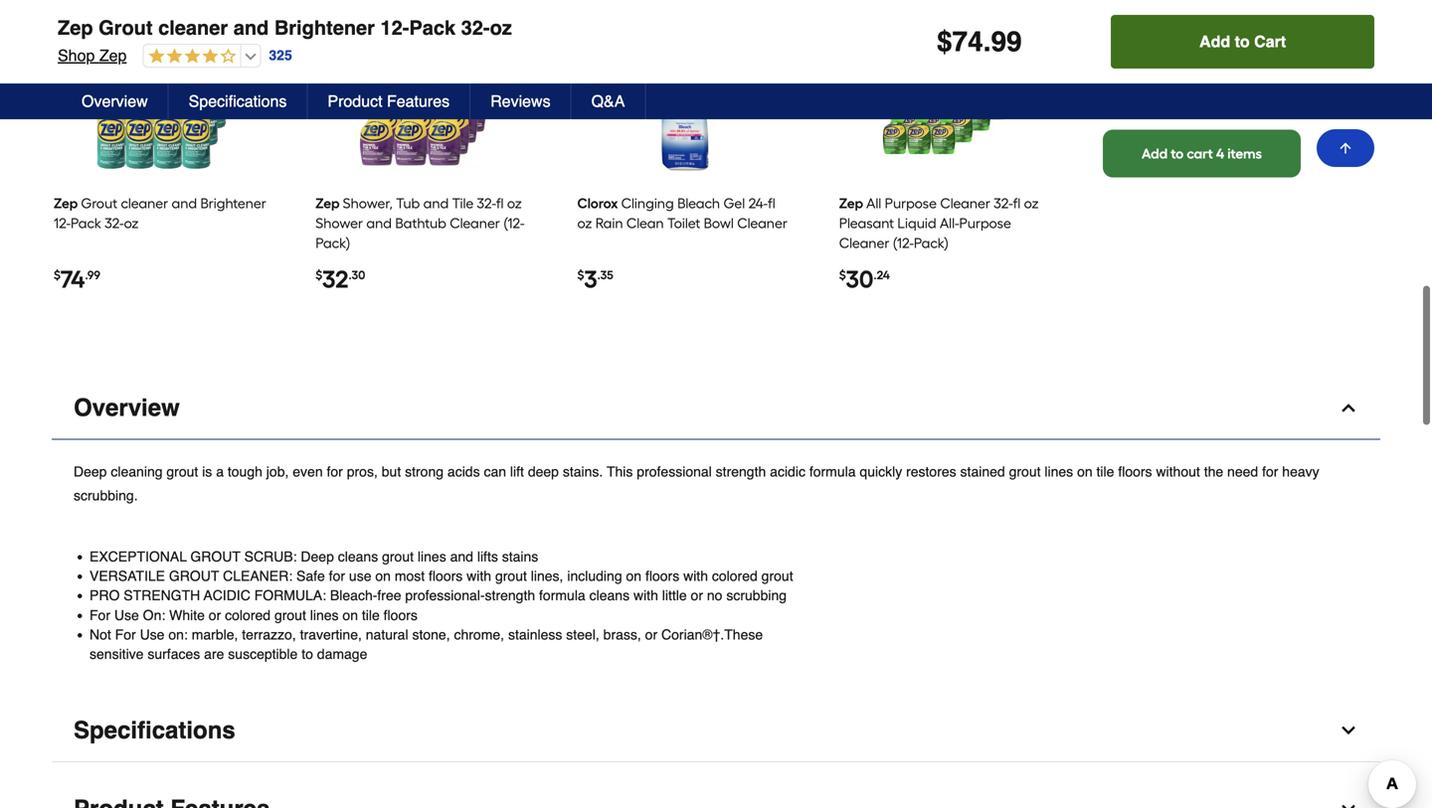 Task type: vqa. For each thing, say whether or not it's contained in the screenshot.
chevron right image for Holiday Decorations
no



Task type: describe. For each thing, give the bounding box(es) containing it.
1 vertical spatial or
[[209, 596, 221, 611]]

safe
[[296, 557, 325, 573]]

grout right stained
[[1009, 452, 1041, 468]]

strong
[[405, 452, 444, 468]]

3
[[584, 265, 597, 294]]

lifts
[[477, 537, 498, 553]]

bleach
[[677, 195, 720, 212]]

deep inside exceptional grout scrub: deep cleans grout lines and lifts stains versatile grout cleaner: safe for use on most floors with grout lines, including on floors with colored grout pro strength acidic formula: bleach-free professional-strength formula cleans with little or no scrubbing for use on: white or colored grout lines on tile floors not for use on: marble, terrazzo, travertine, natural stone, chrome, stainless steel, brass, or corian®†.these sensitive surfaces are susceptible to damage
[[301, 537, 334, 553]]

product features
[[328, 92, 450, 110]]

grout cleaner and brightener 12-pack 32-oz
[[54, 195, 266, 232]]

4 for add to cart 4 items
[[1216, 145, 1225, 162]]

plus image for 32
[[542, 82, 566, 106]]

bowl
[[704, 215, 734, 232]]

on up free
[[375, 557, 391, 573]]

susceptible
[[228, 635, 298, 650]]

quickly
[[860, 452, 902, 468]]

add to cart 4 items
[[1142, 145, 1262, 162]]

marble,
[[192, 615, 238, 631]]

0 vertical spatial grout
[[190, 537, 241, 553]]

2 horizontal spatial or
[[691, 576, 703, 592]]

strength inside deep cleaning grout is a tough job, even for pros, but strong acids can lift deep stains. this professional strength acidic formula quickly restores stained grout lines on tile floors without the need for heavy scrubbing.
[[716, 452, 766, 468]]

0 vertical spatial purpose
[[885, 195, 937, 212]]

3 list item
[[577, 26, 793, 322]]

strength
[[124, 576, 200, 592]]

can
[[484, 452, 506, 468]]

99
[[991, 26, 1022, 58]]

zep right shop in the top of the page
[[99, 46, 127, 65]]

acidic
[[770, 452, 806, 468]]

even
[[293, 452, 323, 468]]

140
[[1125, 62, 1188, 110]]

subtotal
[[1103, 50, 1156, 66]]

and inside exceptional grout scrub: deep cleans grout lines and lifts stains versatile grout cleaner: safe for use on most floors with grout lines, including on floors with colored grout pro strength acidic formula: bleach-free professional-strength formula cleans with little or no scrubbing for use on: white or colored grout lines on tile floors not for use on: marble, terrazzo, travertine, natural stone, chrome, stainless steel, brass, or corian®†.these sensitive surfaces are susceptible to damage
[[450, 537, 473, 553]]

plus image for 3
[[804, 82, 828, 106]]

chevron up image
[[1339, 386, 1359, 406]]

fl for 30
[[1013, 195, 1021, 212]]

heavy
[[1282, 452, 1320, 468]]

tile inside deep cleaning grout is a tough job, even for pros, but strong acids can lift deep stains. this professional strength acidic formula quickly restores stained grout lines on tile floors without the need for heavy scrubbing.
[[1097, 452, 1115, 468]]

to for cart
[[1235, 32, 1250, 51]]

.24
[[874, 268, 890, 282]]

grout up most on the bottom of the page
[[382, 537, 414, 553]]

1 vertical spatial grout
[[169, 557, 219, 573]]

scrubbing
[[726, 576, 787, 592]]

scrubbing.
[[74, 476, 138, 492]]

1 chevron down image from the top
[[1339, 709, 1359, 729]]

deep inside deep cleaning grout is a tough job, even for pros, but strong acids can lift deep stains. this professional strength acidic formula quickly restores stained grout lines on tile floors without the need for heavy scrubbing.
[[74, 452, 107, 468]]

pleasant
[[839, 215, 894, 232]]

74 for .99
[[61, 265, 85, 294]]

1 vertical spatial overview button
[[52, 366, 1381, 428]]

strength inside exceptional grout scrub: deep cleans grout lines and lifts stains versatile grout cleaner: safe for use on most floors with grout lines, including on floors with colored grout pro strength acidic formula: bleach-free professional-strength formula cleans with little or no scrubbing for use on: white or colored grout lines on tile floors not for use on: marble, terrazzo, travertine, natural stone, chrome, stainless steel, brass, or corian®†.these sensitive surfaces are susceptible to damage
[[485, 576, 535, 592]]

1 horizontal spatial with
[[634, 576, 658, 592]]

lines,
[[531, 557, 563, 573]]

no
[[707, 576, 723, 592]]

0 horizontal spatial use
[[114, 596, 139, 611]]

clinging
[[621, 195, 674, 212]]

$ for $ 74 . 99
[[937, 26, 952, 58]]

and inside grout cleaner and brightener 12-pack 32-oz
[[172, 195, 197, 212]]

stone,
[[412, 615, 450, 631]]

a
[[216, 452, 224, 468]]

on inside deep cleaning grout is a tough job, even for pros, but strong acids can lift deep stains. this professional strength acidic formula quickly restores stained grout lines on tile floors without the need for heavy scrubbing.
[[1077, 452, 1093, 468]]

0 vertical spatial grout
[[99, 16, 153, 39]]

32- inside all purpose cleaner 32-fl oz pleasant liquid all-purpose cleaner (12-pack)
[[994, 195, 1013, 212]]

natural
[[366, 615, 408, 631]]

floors inside deep cleaning grout is a tough job, even for pros, but strong acids can lift deep stains. this professional strength acidic formula quickly restores stained grout lines on tile floors without the need for heavy scrubbing.
[[1118, 452, 1152, 468]]

to inside exceptional grout scrub: deep cleans grout lines and lifts stains versatile grout cleaner: safe for use on most floors with grout lines, including on floors with colored grout pro strength acidic formula: bleach-free professional-strength formula cleans with little or no scrubbing for use on: white or colored grout lines on tile floors not for use on: marble, terrazzo, travertine, natural stone, chrome, stainless steel, brass, or corian®†.these sensitive surfaces are susceptible to damage
[[302, 635, 313, 650]]

without
[[1156, 452, 1200, 468]]

.88
[[1188, 62, 1241, 110]]

stained
[[960, 452, 1005, 468]]

1 horizontal spatial brightener
[[274, 16, 375, 39]]

.30
[[349, 268, 365, 282]]

versatile
[[90, 557, 165, 573]]

1 vertical spatial specifications button
[[52, 688, 1381, 751]]

restores
[[906, 452, 957, 468]]

add for add to cart
[[1200, 32, 1231, 51]]

cart
[[1254, 32, 1286, 51]]

32- inside grout cleaner and brightener 12-pack 32-oz
[[105, 215, 124, 232]]

cleaner:
[[223, 557, 293, 573]]

cleaner for 30
[[839, 235, 890, 252]]

steel,
[[566, 615, 600, 631]]

cleaning
[[111, 452, 163, 468]]

grout down formula:
[[274, 596, 306, 611]]

clinging bleach gel 24-fl oz rain clean toilet bowl cleaner
[[577, 195, 788, 232]]

clorox
[[577, 195, 618, 212]]

tile
[[452, 195, 474, 212]]

0 horizontal spatial cleans
[[338, 537, 378, 553]]

stainless
[[508, 615, 562, 631]]

32
[[323, 265, 349, 294]]

)
[[1192, 50, 1196, 66]]

zep grout cleaner and brightener 12-pack 32-oz image
[[97, 33, 226, 178]]

liquid
[[898, 215, 937, 232]]

grout inside grout cleaner and brightener 12-pack 32-oz
[[81, 195, 118, 212]]

travertine,
[[300, 615, 362, 631]]

on right including
[[626, 557, 642, 573]]

exceptional
[[90, 537, 187, 553]]

oz inside shower, tub and tile 32-fl oz shower and bathtub cleaner (12- pack)
[[507, 195, 522, 212]]

zep all purpose cleaner 32-fl oz pleasant liquid all-purpose cleaner (12-pack) image
[[882, 33, 1012, 178]]

acids
[[448, 452, 480, 468]]

on down bleach-
[[343, 596, 358, 611]]

scrub:
[[244, 537, 297, 553]]

exceptional grout scrub: deep cleans grout lines and lifts stains versatile grout cleaner: safe for use on most floors with grout lines, including on floors with colored grout pro strength acidic formula: bleach-free professional-strength formula cleans with little or no scrubbing for use on: white or colored grout lines on tile floors not for use on: marble, terrazzo, travertine, natural stone, chrome, stainless steel, brass, or corian®†.these sensitive surfaces are susceptible to damage
[[90, 537, 793, 650]]

deep
[[528, 452, 559, 468]]

but
[[382, 452, 401, 468]]

corian®†.these
[[661, 615, 763, 631]]

little
[[662, 576, 687, 592]]

0 vertical spatial overview
[[82, 92, 148, 110]]

$ inside "subtotal for ( 4 ) items $ 140 .88"
[[1103, 62, 1125, 110]]

oz inside clinging bleach gel 24-fl oz rain clean toilet bowl cleaner
[[577, 215, 592, 232]]

shop zep
[[58, 46, 127, 65]]

surfaces
[[148, 635, 200, 650]]

terrazzo,
[[242, 615, 296, 631]]

q&a button
[[572, 84, 646, 119]]

325
[[269, 47, 292, 63]]

deep cleaning grout is a tough job, even for pros, but strong acids can lift deep stains. this professional strength acidic formula quickly restores stained grout lines on tile floors without the need for heavy scrubbing.
[[74, 452, 1320, 492]]

$ 32 .30
[[316, 265, 365, 294]]

formula inside deep cleaning grout is a tough job, even for pros, but strong acids can lift deep stains. this professional strength acidic formula quickly restores stained grout lines on tile floors without the need for heavy scrubbing.
[[810, 452, 856, 468]]

for inside "subtotal for ( 4 ) items $ 140 .88"
[[1160, 50, 1177, 66]]

all purpose cleaner 32-fl oz pleasant liquid all-purpose cleaner (12-pack)
[[839, 195, 1039, 252]]

2 vertical spatial or
[[645, 615, 658, 631]]

fl for 3
[[768, 195, 776, 212]]

free
[[377, 576, 401, 592]]

all
[[867, 195, 882, 212]]

1 horizontal spatial 12-
[[380, 16, 409, 39]]

lines inside deep cleaning grout is a tough job, even for pros, but strong acids can lift deep stains. this professional strength acidic formula quickly restores stained grout lines on tile floors without the need for heavy scrubbing.
[[1045, 452, 1073, 468]]

0 vertical spatial overview button
[[62, 84, 169, 119]]

arrow up image
[[1338, 140, 1354, 156]]

zep for 32
[[316, 195, 340, 212]]

professional
[[637, 452, 712, 468]]

white
[[169, 596, 205, 611]]

cart
[[1187, 145, 1213, 162]]

shower,
[[343, 195, 393, 212]]

reviews
[[491, 92, 551, 110]]

specifications for specifications button to the bottom
[[74, 705, 235, 733]]

32- inside shower, tub and tile 32-fl oz shower and bathtub cleaner (12- pack)
[[477, 195, 496, 212]]

zep for 30
[[839, 195, 863, 212]]

0 horizontal spatial with
[[467, 557, 491, 573]]

zep grout cleaner and brightener 12-pack 32-oz
[[58, 16, 512, 39]]

add for add to cart 4 items
[[1142, 145, 1168, 162]]

30
[[846, 265, 874, 294]]



Task type: locate. For each thing, give the bounding box(es) containing it.
4 inside "subtotal for ( 4 ) items $ 140 .88"
[[1184, 50, 1192, 66]]

for up 'sensitive'
[[115, 615, 136, 631]]

1 horizontal spatial colored
[[712, 557, 758, 573]]

1 vertical spatial for
[[115, 615, 136, 631]]

0 vertical spatial brightener
[[274, 16, 375, 39]]

grout down stains
[[495, 557, 527, 573]]

lift
[[510, 452, 524, 468]]

add to cart
[[1200, 32, 1286, 51]]

0 vertical spatial specifications
[[189, 92, 287, 110]]

damage
[[317, 635, 367, 650]]

cleaner down tile
[[450, 215, 500, 232]]

cleaner down 24-
[[737, 215, 788, 232]]

4 plus image from the left
[[1066, 82, 1090, 106]]

add to cart 4 items link
[[1103, 130, 1301, 177]]

grout up .99
[[81, 195, 118, 212]]

grout up the scrubbing
[[762, 557, 793, 573]]

0 vertical spatial or
[[691, 576, 703, 592]]

including
[[567, 557, 622, 573]]

use left "on:"
[[114, 596, 139, 611]]

1 vertical spatial chevron down image
[[1339, 788, 1359, 808]]

1 horizontal spatial formula
[[810, 452, 856, 468]]

$ left .35
[[577, 268, 584, 282]]

product features button
[[308, 84, 471, 119]]

product
[[328, 92, 383, 110]]

zep up shower
[[316, 195, 340, 212]]

74 list item
[[54, 26, 269, 322]]

zep inside 74 list item
[[54, 195, 78, 212]]

2 horizontal spatial fl
[[1013, 195, 1021, 212]]

0 vertical spatial items
[[1199, 50, 1234, 66]]

$ left .30
[[316, 268, 323, 282]]

brass,
[[603, 615, 641, 631]]

formula:
[[254, 576, 326, 592]]

shower
[[316, 215, 363, 232]]

not
[[90, 615, 111, 631]]

use
[[349, 557, 372, 573]]

1 horizontal spatial deep
[[301, 537, 334, 553]]

or left no
[[691, 576, 703, 592]]

1 horizontal spatial to
[[1171, 145, 1184, 162]]

pros,
[[347, 452, 378, 468]]

deep
[[74, 452, 107, 468], [301, 537, 334, 553]]

0 horizontal spatial formula
[[539, 576, 586, 592]]

cleaner for 32
[[450, 215, 500, 232]]

specifications button down 325
[[169, 84, 308, 119]]

1 horizontal spatial purpose
[[959, 215, 1011, 232]]

job,
[[266, 452, 289, 468]]

specifications button down corian®†.these
[[52, 688, 1381, 751]]

items inside "subtotal for ( 4 ) items $ 140 .88"
[[1199, 50, 1234, 66]]

1 vertical spatial 4
[[1216, 145, 1225, 162]]

.35
[[597, 268, 614, 282]]

(12- inside shower, tub and tile 32-fl oz shower and bathtub cleaner (12- pack)
[[504, 215, 525, 232]]

1 horizontal spatial (12-
[[893, 235, 914, 252]]

oz inside all purpose cleaner 32-fl oz pleasant liquid all-purpose cleaner (12-pack)
[[1024, 195, 1039, 212]]

3 fl from the left
[[1013, 195, 1021, 212]]

(
[[1180, 50, 1184, 66]]

on
[[1077, 452, 1093, 468], [375, 557, 391, 573], [626, 557, 642, 573], [343, 596, 358, 611]]

12- inside grout cleaner and brightener 12-pack 32-oz
[[54, 215, 71, 232]]

32 list item
[[316, 26, 531, 322]]

0 horizontal spatial strength
[[485, 576, 535, 592]]

floors up little
[[646, 557, 680, 573]]

0 horizontal spatial brightener
[[200, 195, 266, 212]]

2 plus image from the left
[[542, 82, 566, 106]]

lines up travertine,
[[310, 596, 339, 611]]

cleaner inside grout cleaner and brightener 12-pack 32-oz
[[121, 195, 168, 212]]

zep inside 30 list item
[[839, 195, 863, 212]]

with down 'lifts'
[[467, 557, 491, 573]]

cleaner down pleasant
[[839, 235, 890, 252]]

1 horizontal spatial tile
[[1097, 452, 1115, 468]]

1 vertical spatial items
[[1228, 145, 1262, 162]]

plus image
[[280, 82, 304, 106], [542, 82, 566, 106], [804, 82, 828, 106], [1066, 82, 1090, 106]]

to inside button
[[1235, 32, 1250, 51]]

$ for $ 30 .24
[[839, 268, 846, 282]]

(12- inside all purpose cleaner 32-fl oz pleasant liquid all-purpose cleaner (12-pack)
[[893, 235, 914, 252]]

$ 3 .35
[[577, 265, 614, 294]]

1 vertical spatial specifications
[[74, 705, 235, 733]]

$ inside $ 30 .24
[[839, 268, 846, 282]]

strength left acidic on the right bottom of the page
[[716, 452, 766, 468]]

on left without
[[1077, 452, 1093, 468]]

1 vertical spatial pack
[[71, 215, 101, 232]]

fl inside all purpose cleaner 32-fl oz pleasant liquid all-purpose cleaner (12-pack)
[[1013, 195, 1021, 212]]

2 vertical spatial lines
[[310, 596, 339, 611]]

zep left all on the right of page
[[839, 195, 863, 212]]

2 fl from the left
[[768, 195, 776, 212]]

add to cart button
[[1111, 15, 1375, 69]]

to
[[1235, 32, 1250, 51], [1171, 145, 1184, 162], [302, 635, 313, 650]]

2 horizontal spatial to
[[1235, 32, 1250, 51]]

(12- right bathtub
[[504, 215, 525, 232]]

toilet
[[667, 215, 701, 232]]

$ 74 . 99
[[937, 26, 1022, 58]]

pack) for 30
[[914, 235, 949, 252]]

formula
[[810, 452, 856, 468], [539, 576, 586, 592]]

0 vertical spatial specifications button
[[169, 84, 308, 119]]

cleans up use
[[338, 537, 378, 553]]

0 horizontal spatial (12-
[[504, 215, 525, 232]]

0 vertical spatial colored
[[712, 557, 758, 573]]

1 vertical spatial strength
[[485, 576, 535, 592]]

1 horizontal spatial pack
[[409, 16, 456, 39]]

1 fl from the left
[[496, 195, 504, 212]]

1 vertical spatial cleans
[[589, 576, 630, 592]]

shower, tub and tile 32-fl oz shower and bathtub cleaner (12- pack)
[[316, 195, 525, 252]]

2 pack) from the left
[[914, 235, 949, 252]]

0 horizontal spatial purpose
[[885, 195, 937, 212]]

colored
[[712, 557, 758, 573], [225, 596, 271, 611]]

0 horizontal spatial fl
[[496, 195, 504, 212]]

items right the cart on the top right
[[1228, 145, 1262, 162]]

for right the need
[[1262, 452, 1279, 468]]

for inside exceptional grout scrub: deep cleans grout lines and lifts stains versatile grout cleaner: safe for use on most floors with grout lines, including on floors with colored grout pro strength acidic formula: bleach-free professional-strength formula cleans with little or no scrubbing for use on: white or colored grout lines on tile floors not for use on: marble, terrazzo, travertine, natural stone, chrome, stainless steel, brass, or corian®†.these sensitive surfaces are susceptible to damage
[[329, 557, 345, 573]]

1 plus image from the left
[[280, 82, 304, 106]]

cleaner inside clinging bleach gel 24-fl oz rain clean toilet bowl cleaner
[[737, 215, 788, 232]]

4 for subtotal for ( 4 ) items $ 140 .88
[[1184, 50, 1192, 66]]

0 horizontal spatial add
[[1142, 145, 1168, 162]]

brightener inside grout cleaner and brightener 12-pack 32-oz
[[200, 195, 266, 212]]

74 inside list item
[[61, 265, 85, 294]]

overview button
[[62, 84, 169, 119], [52, 366, 1381, 428]]

fl inside clinging bleach gel 24-fl oz rain clean toilet bowl cleaner
[[768, 195, 776, 212]]

(12- for 30
[[893, 235, 914, 252]]

sensitive
[[90, 635, 144, 650]]

overview up "cleaning"
[[74, 382, 180, 410]]

1 horizontal spatial lines
[[418, 537, 446, 553]]

0 vertical spatial pack
[[409, 16, 456, 39]]

formula down lines,
[[539, 576, 586, 592]]

grout up the shop zep
[[99, 16, 153, 39]]

q&a
[[591, 92, 625, 110]]

1 horizontal spatial 74
[[952, 26, 983, 58]]

0 vertical spatial cleaner
[[158, 16, 228, 39]]

floors down free
[[384, 596, 418, 611]]

floors left without
[[1118, 452, 1152, 468]]

cleans down including
[[589, 576, 630, 592]]

1 vertical spatial grout
[[81, 195, 118, 212]]

to left the cart on the top right
[[1171, 145, 1184, 162]]

0 horizontal spatial pack
[[71, 215, 101, 232]]

0 horizontal spatial tile
[[362, 596, 380, 611]]

colored up no
[[712, 557, 758, 573]]

cleaner down zep grout cleaner and brightener 12-pack 32-oz image
[[121, 195, 168, 212]]

grout up "acidic"
[[190, 537, 241, 553]]

1 vertical spatial deep
[[301, 537, 334, 553]]

1 vertical spatial purpose
[[959, 215, 1011, 232]]

stains.
[[563, 452, 603, 468]]

2 chevron down image from the top
[[1339, 788, 1359, 808]]

tile up natural
[[362, 596, 380, 611]]

grout up strength
[[169, 557, 219, 573]]

$
[[937, 26, 952, 58], [1103, 62, 1125, 110], [54, 268, 61, 282], [316, 268, 323, 282], [577, 268, 584, 282], [839, 268, 846, 282]]

on:
[[143, 596, 165, 611]]

bathtub
[[395, 215, 446, 232]]

this
[[607, 452, 633, 468]]

tile left without
[[1097, 452, 1115, 468]]

$ left .99
[[54, 268, 61, 282]]

cleaner up the all-
[[940, 195, 991, 212]]

use
[[114, 596, 139, 611], [140, 615, 165, 631]]

2 horizontal spatial with
[[683, 557, 708, 573]]

zep up shop in the top of the page
[[58, 16, 93, 39]]

tile inside exceptional grout scrub: deep cleans grout lines and lifts stains versatile grout cleaner: safe for use on most floors with grout lines, including on floors with colored grout pro strength acidic formula: bleach-free professional-strength formula cleans with little or no scrubbing for use on: white or colored grout lines on tile floors not for use on: marble, terrazzo, travertine, natural stone, chrome, stainless steel, brass, or corian®†.these sensitive surfaces are susceptible to damage
[[362, 596, 380, 611]]

30 list item
[[839, 26, 1055, 322]]

formula inside exceptional grout scrub: deep cleans grout lines and lifts stains versatile grout cleaner: safe for use on most floors with grout lines, including on floors with colored grout pro strength acidic formula: bleach-free professional-strength formula cleans with little or no scrubbing for use on: white or colored grout lines on tile floors not for use on: marble, terrazzo, travertine, natural stone, chrome, stainless steel, brass, or corian®†.these sensitive surfaces are susceptible to damage
[[539, 576, 586, 592]]

tile
[[1097, 452, 1115, 468], [362, 596, 380, 611]]

deep up safe
[[301, 537, 334, 553]]

$ left the .
[[937, 26, 952, 58]]

0 vertical spatial 12-
[[380, 16, 409, 39]]

oz
[[490, 16, 512, 39], [507, 195, 522, 212], [1024, 195, 1039, 212], [124, 215, 139, 232], [577, 215, 592, 232]]

$ for $ 74 .99
[[54, 268, 61, 282]]

1 vertical spatial brightener
[[200, 195, 266, 212]]

1 vertical spatial colored
[[225, 596, 271, 611]]

1 horizontal spatial pack)
[[914, 235, 949, 252]]

overview button up professional
[[52, 366, 1381, 428]]

3 plus image from the left
[[804, 82, 828, 106]]

0 horizontal spatial lines
[[310, 596, 339, 611]]

plus image for 74
[[280, 82, 304, 106]]

0 vertical spatial cleans
[[338, 537, 378, 553]]

1 vertical spatial use
[[140, 615, 165, 631]]

$ inside $ 32 .30
[[316, 268, 323, 282]]

4
[[1184, 50, 1192, 66], [1216, 145, 1225, 162]]

lines
[[1045, 452, 1073, 468], [418, 537, 446, 553], [310, 596, 339, 611]]

1 vertical spatial lines
[[418, 537, 446, 553]]

0 vertical spatial chevron down image
[[1339, 709, 1359, 729]]

rain
[[596, 215, 623, 232]]

$ for $ 3 .35
[[577, 268, 584, 282]]

formula right acidic on the right bottom of the page
[[810, 452, 856, 468]]

zep for 74
[[54, 195, 78, 212]]

pro
[[90, 576, 120, 592]]

professional-
[[405, 576, 485, 592]]

lines up most on the bottom of the page
[[418, 537, 446, 553]]

pack) inside shower, tub and tile 32-fl oz shower and bathtub cleaner (12- pack)
[[316, 235, 350, 252]]

to down travertine,
[[302, 635, 313, 650]]

0 horizontal spatial deep
[[74, 452, 107, 468]]

pack up .99
[[71, 215, 101, 232]]

0 vertical spatial to
[[1235, 32, 1250, 51]]

tough
[[228, 452, 263, 468]]

$ left (
[[1103, 62, 1125, 110]]

purpose up the liquid
[[885, 195, 937, 212]]

for left (
[[1160, 50, 1177, 66]]

0 horizontal spatial 74
[[61, 265, 85, 294]]

add right )
[[1200, 32, 1231, 51]]

overview button down the shop zep
[[62, 84, 169, 119]]

bleach-
[[330, 576, 377, 592]]

1 vertical spatial tile
[[362, 596, 380, 611]]

with up no
[[683, 557, 708, 573]]

clean
[[627, 215, 664, 232]]

cleaner up '4.3 stars' image
[[158, 16, 228, 39]]

2 horizontal spatial lines
[[1045, 452, 1073, 468]]

$ 74 .99
[[54, 265, 100, 294]]

1 vertical spatial to
[[1171, 145, 1184, 162]]

1 vertical spatial cleaner
[[121, 195, 168, 212]]

0 horizontal spatial pack)
[[316, 235, 350, 252]]

or up "marble,"
[[209, 596, 221, 611]]

74
[[952, 26, 983, 58], [61, 265, 85, 294]]

0 vertical spatial (12-
[[504, 215, 525, 232]]

items
[[1199, 50, 1234, 66], [1228, 145, 1262, 162]]

add inside button
[[1200, 32, 1231, 51]]

grout
[[190, 537, 241, 553], [169, 557, 219, 573]]

(12- down the liquid
[[893, 235, 914, 252]]

use down "on:"
[[140, 615, 165, 631]]

0 horizontal spatial to
[[302, 635, 313, 650]]

$ inside $ 74 .99
[[54, 268, 61, 282]]

on:
[[168, 615, 188, 631]]

with left little
[[634, 576, 658, 592]]

for up not
[[90, 596, 110, 611]]

1 vertical spatial add
[[1142, 145, 1168, 162]]

with
[[467, 557, 491, 573], [683, 557, 708, 573], [634, 576, 658, 592]]

overview down the shop zep
[[82, 92, 148, 110]]

to for cart
[[1171, 145, 1184, 162]]

pack up the features
[[409, 16, 456, 39]]

strength down stains
[[485, 576, 535, 592]]

chevron down image
[[1339, 709, 1359, 729], [1339, 788, 1359, 808]]

1 horizontal spatial cleans
[[589, 576, 630, 592]]

fl inside shower, tub and tile 32-fl oz shower and bathtub cleaner (12- pack)
[[496, 195, 504, 212]]

$ left .24
[[839, 268, 846, 282]]

for
[[90, 596, 110, 611], [115, 615, 136, 631]]

add
[[1200, 32, 1231, 51], [1142, 145, 1168, 162]]

1 horizontal spatial fl
[[768, 195, 776, 212]]

0 vertical spatial lines
[[1045, 452, 1073, 468]]

1 vertical spatial 12-
[[54, 215, 71, 232]]

grout left is
[[167, 452, 198, 468]]

oz inside grout cleaner and brightener 12-pack 32-oz
[[124, 215, 139, 232]]

pack) down the liquid
[[914, 235, 949, 252]]

1 vertical spatial overview
[[74, 382, 180, 410]]

12- up $ 74 .99
[[54, 215, 71, 232]]

1 vertical spatial 74
[[61, 265, 85, 294]]

lines right stained
[[1045, 452, 1073, 468]]

brightener
[[274, 16, 375, 39], [200, 195, 266, 212]]

all-
[[940, 215, 959, 232]]

are
[[204, 635, 224, 650]]

floors up professional-
[[429, 557, 463, 573]]

4.3 stars image
[[144, 48, 236, 66]]

cleaner inside shower, tub and tile 32-fl oz shower and bathtub cleaner (12- pack)
[[450, 215, 500, 232]]

0 vertical spatial deep
[[74, 452, 107, 468]]

gel
[[724, 195, 745, 212]]

zep shower, tub and tile 32-fl oz shower and bathtub cleaner (12-pack) image
[[359, 33, 488, 178]]

1 vertical spatial formula
[[539, 576, 586, 592]]

0 vertical spatial 4
[[1184, 50, 1192, 66]]

specifications for the topmost specifications button
[[189, 92, 287, 110]]

0 vertical spatial add
[[1200, 32, 1231, 51]]

cleaner for 3
[[737, 215, 788, 232]]

items right )
[[1199, 50, 1234, 66]]

colored down "acidic"
[[225, 596, 271, 611]]

$ 30 .24
[[839, 265, 890, 294]]

0 vertical spatial 74
[[952, 26, 983, 58]]

$ inside $ 3 .35
[[577, 268, 584, 282]]

pack) inside all purpose cleaner 32-fl oz pleasant liquid all-purpose cleaner (12-pack)
[[914, 235, 949, 252]]

chrome,
[[454, 615, 504, 631]]

pack inside grout cleaner and brightener 12-pack 32-oz
[[71, 215, 101, 232]]

add left the cart on the top right
[[1142, 145, 1168, 162]]

1 horizontal spatial use
[[140, 615, 165, 631]]

specifications down surfaces
[[74, 705, 235, 733]]

24-
[[749, 195, 768, 212]]

1 horizontal spatial add
[[1200, 32, 1231, 51]]

plus image for 30
[[1066, 82, 1090, 106]]

1 pack) from the left
[[316, 235, 350, 252]]

for right even
[[327, 452, 343, 468]]

to left cart
[[1235, 32, 1250, 51]]

0 vertical spatial use
[[114, 596, 139, 611]]

0 horizontal spatial or
[[209, 596, 221, 611]]

0 horizontal spatial colored
[[225, 596, 271, 611]]

specifications
[[189, 92, 287, 110], [74, 705, 235, 733]]

specifications down 325
[[189, 92, 287, 110]]

deep up scrubbing.
[[74, 452, 107, 468]]

tub
[[396, 195, 420, 212]]

.
[[983, 26, 991, 58]]

0 horizontal spatial for
[[90, 596, 110, 611]]

clorox clinging bleach gel 24-fl oz rain clean toilet bowl cleaner image
[[621, 33, 750, 178]]

.99
[[85, 268, 100, 282]]

need
[[1228, 452, 1258, 468]]

32-
[[461, 16, 490, 39], [477, 195, 496, 212], [994, 195, 1013, 212], [105, 215, 124, 232]]

for left use
[[329, 557, 345, 573]]

0 vertical spatial formula
[[810, 452, 856, 468]]

1 horizontal spatial 4
[[1216, 145, 1225, 162]]

(12- for 32
[[504, 215, 525, 232]]

1 horizontal spatial or
[[645, 615, 658, 631]]

specifications button
[[169, 84, 308, 119], [52, 688, 1381, 751]]

purpose right the liquid
[[959, 215, 1011, 232]]

overview
[[82, 92, 148, 110], [74, 382, 180, 410]]

grout
[[99, 16, 153, 39], [81, 195, 118, 212]]

the
[[1204, 452, 1224, 468]]

1 horizontal spatial strength
[[716, 452, 766, 468]]

0 vertical spatial for
[[90, 596, 110, 611]]

zep inside 32 list item
[[316, 195, 340, 212]]

pack)
[[316, 235, 350, 252], [914, 235, 949, 252]]

1 vertical spatial (12-
[[893, 235, 914, 252]]

12- up product features
[[380, 16, 409, 39]]

74 for .
[[952, 26, 983, 58]]

pack) down shower
[[316, 235, 350, 252]]

pack) for 32
[[316, 235, 350, 252]]

$ for $ 32 .30
[[316, 268, 323, 282]]

zep up $ 74 .99
[[54, 195, 78, 212]]

or right brass,
[[645, 615, 658, 631]]

subtotal for ( 4 ) items $ 140 .88
[[1103, 50, 1241, 110]]



